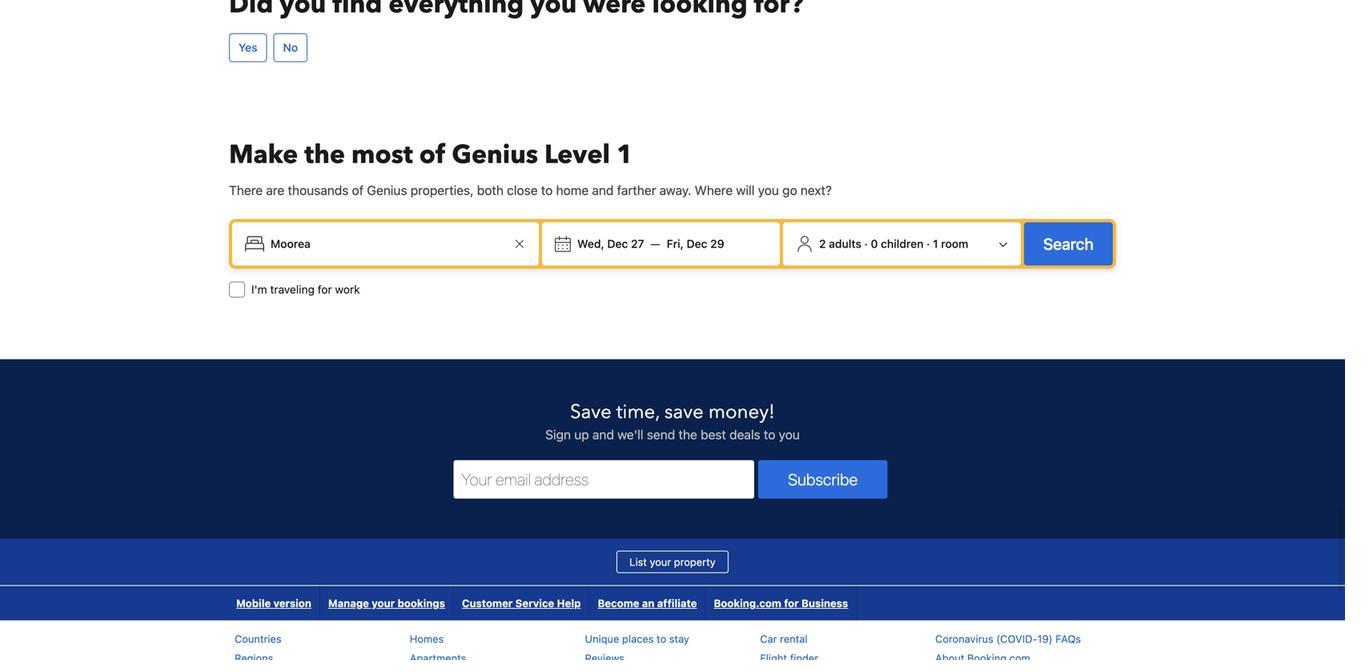 Task type: vqa. For each thing, say whether or not it's contained in the screenshot.
topmost STANDARD
no



Task type: describe. For each thing, give the bounding box(es) containing it.
stay
[[670, 633, 690, 645]]

adults
[[829, 237, 862, 250]]

become an affiliate link
[[590, 586, 705, 620]]

become an affiliate
[[598, 597, 697, 609]]

your for manage
[[372, 597, 395, 609]]

farther
[[617, 183, 656, 198]]

work
[[335, 283, 360, 296]]

best
[[701, 427, 726, 442]]

next?
[[801, 183, 832, 198]]

home
[[556, 183, 589, 198]]

property
[[674, 556, 716, 568]]

i'm
[[252, 283, 267, 296]]

time,
[[617, 399, 660, 425]]

we'll
[[618, 427, 644, 442]]

service
[[516, 597, 555, 609]]

children
[[881, 237, 924, 250]]

where
[[695, 183, 733, 198]]

of for most
[[420, 137, 446, 172]]

19)
[[1038, 633, 1053, 645]]

subscribe button
[[759, 460, 888, 499]]

to inside 'save time, save money! sign up and we'll send the best deals to you'
[[764, 427, 776, 442]]

traveling
[[270, 283, 315, 296]]

will
[[736, 183, 755, 198]]

genius for level
[[452, 137, 538, 172]]

your for list
[[650, 556, 671, 568]]

booking.com for business
[[714, 597, 849, 609]]

—
[[651, 237, 661, 250]]

there
[[229, 183, 263, 198]]

save
[[665, 399, 704, 425]]

wed, dec 27 — fri, dec 29
[[578, 237, 725, 250]]

0 vertical spatial the
[[305, 137, 345, 172]]

faqs
[[1056, 633, 1082, 645]]

save time, save money! sign up and we'll send the best deals to you
[[546, 399, 800, 442]]

most
[[352, 137, 413, 172]]

fri,
[[667, 237, 684, 250]]

Where are you going? field
[[264, 229, 510, 258]]

unique places to stay link
[[585, 633, 690, 645]]

coronavirus
[[936, 633, 994, 645]]

car rental link
[[761, 633, 808, 645]]

1 dec from the left
[[608, 237, 628, 250]]

search button
[[1025, 222, 1113, 265]]

help
[[557, 597, 581, 609]]

sign
[[546, 427, 571, 442]]

for inside the booking.com for business 'link'
[[784, 597, 799, 609]]

affiliate
[[657, 597, 697, 609]]

2 dec from the left
[[687, 237, 708, 250]]

become
[[598, 597, 640, 609]]

mobile version
[[236, 597, 312, 609]]

both
[[477, 183, 504, 198]]

2 · from the left
[[927, 237, 930, 250]]

room
[[942, 237, 969, 250]]

countries
[[235, 633, 282, 645]]

i'm traveling for work
[[252, 283, 360, 296]]

0 vertical spatial you
[[758, 183, 779, 198]]

0
[[871, 237, 878, 250]]

2
[[820, 237, 826, 250]]

genius for properties,
[[367, 183, 407, 198]]

customer service help
[[462, 597, 581, 609]]

mobile version link
[[228, 586, 320, 620]]

yes
[[239, 41, 258, 54]]

booking.com
[[714, 597, 782, 609]]

go
[[783, 183, 798, 198]]

make the most of genius level 1
[[229, 137, 633, 172]]

subscribe
[[788, 470, 858, 489]]

1 and from the top
[[592, 183, 614, 198]]

coronavirus (covid-19) faqs
[[936, 633, 1082, 645]]

customer
[[462, 597, 513, 609]]

save
[[570, 399, 612, 425]]

of for thousands
[[352, 183, 364, 198]]

0 horizontal spatial for
[[318, 283, 332, 296]]

thousands
[[288, 183, 349, 198]]

away.
[[660, 183, 692, 198]]



Task type: locate. For each thing, give the bounding box(es) containing it.
1 for level
[[617, 137, 633, 172]]

to right close
[[541, 183, 553, 198]]

0 horizontal spatial ·
[[865, 237, 868, 250]]

0 horizontal spatial the
[[305, 137, 345, 172]]

1 horizontal spatial for
[[784, 597, 799, 609]]

wed,
[[578, 237, 605, 250]]

1 vertical spatial genius
[[367, 183, 407, 198]]

navigation inside save time, save money! footer
[[228, 586, 857, 620]]

car rental
[[761, 633, 808, 645]]

dec left the 29
[[687, 237, 708, 250]]

1 horizontal spatial your
[[650, 556, 671, 568]]

of
[[420, 137, 446, 172], [352, 183, 364, 198]]

for
[[318, 283, 332, 296], [784, 597, 799, 609]]

make
[[229, 137, 298, 172]]

send
[[647, 427, 676, 442]]

2 horizontal spatial to
[[764, 427, 776, 442]]

1 horizontal spatial of
[[420, 137, 446, 172]]

save time, save money! footer
[[0, 358, 1346, 660]]

navigation containing mobile version
[[228, 586, 857, 620]]

2 vertical spatial to
[[657, 633, 667, 645]]

1 vertical spatial 1
[[933, 237, 939, 250]]

to
[[541, 183, 553, 198], [764, 427, 776, 442], [657, 633, 667, 645]]

your
[[650, 556, 671, 568], [372, 597, 395, 609]]

0 horizontal spatial genius
[[367, 183, 407, 198]]

deals
[[730, 427, 761, 442]]

1 vertical spatial to
[[764, 427, 776, 442]]

0 horizontal spatial 1
[[617, 137, 633, 172]]

1 horizontal spatial to
[[657, 633, 667, 645]]

list your property
[[630, 556, 716, 568]]

manage your bookings
[[328, 597, 445, 609]]

the down save
[[679, 427, 698, 442]]

search
[[1044, 234, 1094, 253]]

coronavirus (covid-19) faqs link
[[936, 633, 1082, 645]]

0 vertical spatial and
[[592, 183, 614, 198]]

the inside 'save time, save money! sign up and we'll send the best deals to you'
[[679, 427, 698, 442]]

the
[[305, 137, 345, 172], [679, 427, 698, 442]]

navigation
[[228, 586, 857, 620]]

car
[[761, 633, 777, 645]]

money!
[[709, 399, 775, 425]]

1 horizontal spatial dec
[[687, 237, 708, 250]]

business
[[802, 597, 849, 609]]

1 horizontal spatial genius
[[452, 137, 538, 172]]

1 vertical spatial and
[[593, 427, 614, 442]]

1 up farther
[[617, 137, 633, 172]]

2 adults · 0 children · 1 room
[[820, 237, 969, 250]]

you left go
[[758, 183, 779, 198]]

0 horizontal spatial to
[[541, 183, 553, 198]]

version
[[274, 597, 312, 609]]

places
[[622, 633, 654, 645]]

homes
[[410, 633, 444, 645]]

1 vertical spatial for
[[784, 597, 799, 609]]

27
[[631, 237, 645, 250]]

0 horizontal spatial of
[[352, 183, 364, 198]]

you right deals
[[779, 427, 800, 442]]

1 vertical spatial the
[[679, 427, 698, 442]]

and inside 'save time, save money! sign up and we'll send the best deals to you'
[[593, 427, 614, 442]]

customer service help link
[[454, 586, 589, 620]]

0 horizontal spatial dec
[[608, 237, 628, 250]]

to left stay
[[657, 633, 667, 645]]

1
[[617, 137, 633, 172], [933, 237, 939, 250]]

booking.com for business link
[[706, 586, 857, 620]]

0 vertical spatial for
[[318, 283, 332, 296]]

29
[[711, 237, 725, 250]]

level
[[545, 137, 610, 172]]

no button
[[274, 33, 308, 62]]

· left 0
[[865, 237, 868, 250]]

unique places to stay
[[585, 633, 690, 645]]

1 for ·
[[933, 237, 939, 250]]

1 vertical spatial your
[[372, 597, 395, 609]]

rental
[[780, 633, 808, 645]]

1 horizontal spatial ·
[[927, 237, 930, 250]]

unique
[[585, 633, 620, 645]]

an
[[642, 597, 655, 609]]

there are thousands of genius properties, both close to home and farther away. where will you go next?
[[229, 183, 832, 198]]

1 horizontal spatial 1
[[933, 237, 939, 250]]

·
[[865, 237, 868, 250], [927, 237, 930, 250]]

1 inside dropdown button
[[933, 237, 939, 250]]

fri, dec 29 button
[[661, 229, 731, 258]]

genius down most
[[367, 183, 407, 198]]

your right the list
[[650, 556, 671, 568]]

dec left 27
[[608, 237, 628, 250]]

wed, dec 27 button
[[571, 229, 651, 258]]

for left work
[[318, 283, 332, 296]]

of right 'thousands'
[[352, 183, 364, 198]]

2 adults · 0 children · 1 room button
[[790, 229, 1015, 259]]

genius
[[452, 137, 538, 172], [367, 183, 407, 198]]

of up the properties,
[[420, 137, 446, 172]]

and right home
[[592, 183, 614, 198]]

0 horizontal spatial your
[[372, 597, 395, 609]]

1 vertical spatial of
[[352, 183, 364, 198]]

list your property link
[[617, 551, 729, 573]]

close
[[507, 183, 538, 198]]

2 and from the top
[[593, 427, 614, 442]]

0 vertical spatial your
[[650, 556, 671, 568]]

Your email address email field
[[454, 460, 755, 499]]

to right deals
[[764, 427, 776, 442]]

are
[[266, 183, 285, 198]]

genius up both
[[452, 137, 538, 172]]

1 · from the left
[[865, 237, 868, 250]]

0 vertical spatial of
[[420, 137, 446, 172]]

and
[[592, 183, 614, 198], [593, 427, 614, 442]]

0 vertical spatial genius
[[452, 137, 538, 172]]

0 vertical spatial to
[[541, 183, 553, 198]]

0 vertical spatial 1
[[617, 137, 633, 172]]

for left business at the bottom of the page
[[784, 597, 799, 609]]

countries link
[[235, 633, 282, 645]]

homes link
[[410, 633, 444, 645]]

1 vertical spatial you
[[779, 427, 800, 442]]

mobile
[[236, 597, 271, 609]]

the up 'thousands'
[[305, 137, 345, 172]]

1 left the room
[[933, 237, 939, 250]]

· right children
[[927, 237, 930, 250]]

properties,
[[411, 183, 474, 198]]

up
[[575, 427, 589, 442]]

no
[[283, 41, 298, 54]]

you
[[758, 183, 779, 198], [779, 427, 800, 442]]

yes button
[[229, 33, 267, 62]]

list
[[630, 556, 647, 568]]

(covid-
[[997, 633, 1038, 645]]

and right up
[[593, 427, 614, 442]]

manage
[[328, 597, 369, 609]]

1 horizontal spatial the
[[679, 427, 698, 442]]

bookings
[[398, 597, 445, 609]]

dec
[[608, 237, 628, 250], [687, 237, 708, 250]]

your right the "manage"
[[372, 597, 395, 609]]

you inside 'save time, save money! sign up and we'll send the best deals to you'
[[779, 427, 800, 442]]

manage your bookings link
[[320, 586, 453, 620]]



